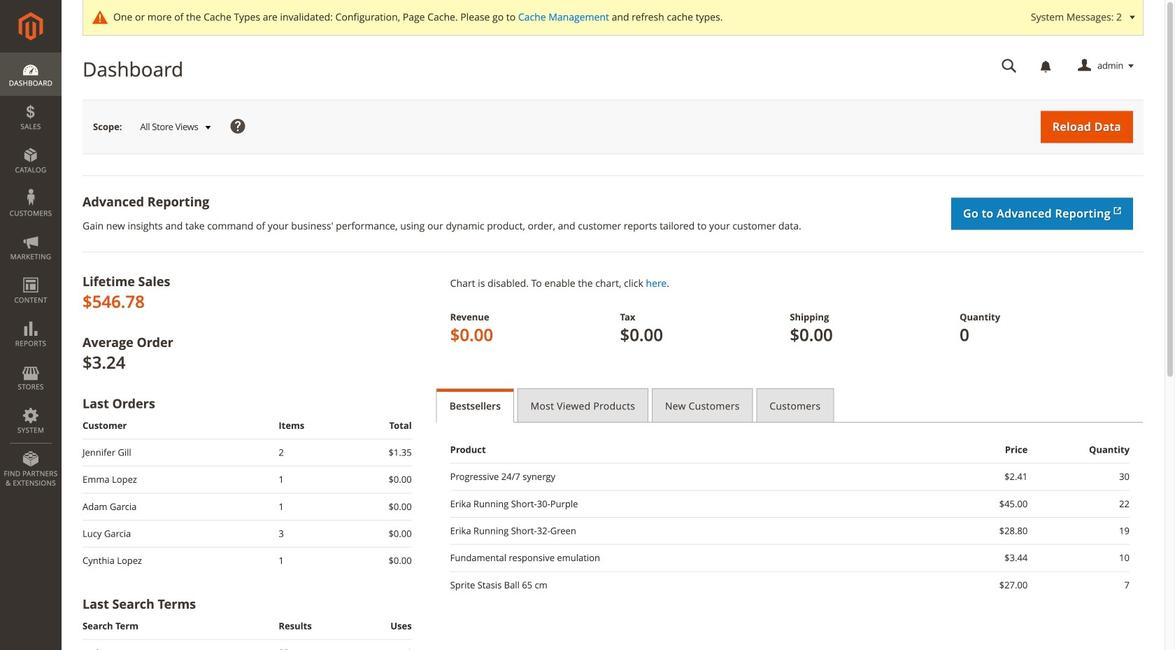 Task type: locate. For each thing, give the bounding box(es) containing it.
None text field
[[993, 54, 1028, 78]]

menu bar
[[0, 52, 62, 495]]

magento admin panel image
[[19, 12, 43, 41]]

tab list
[[437, 388, 1144, 423]]



